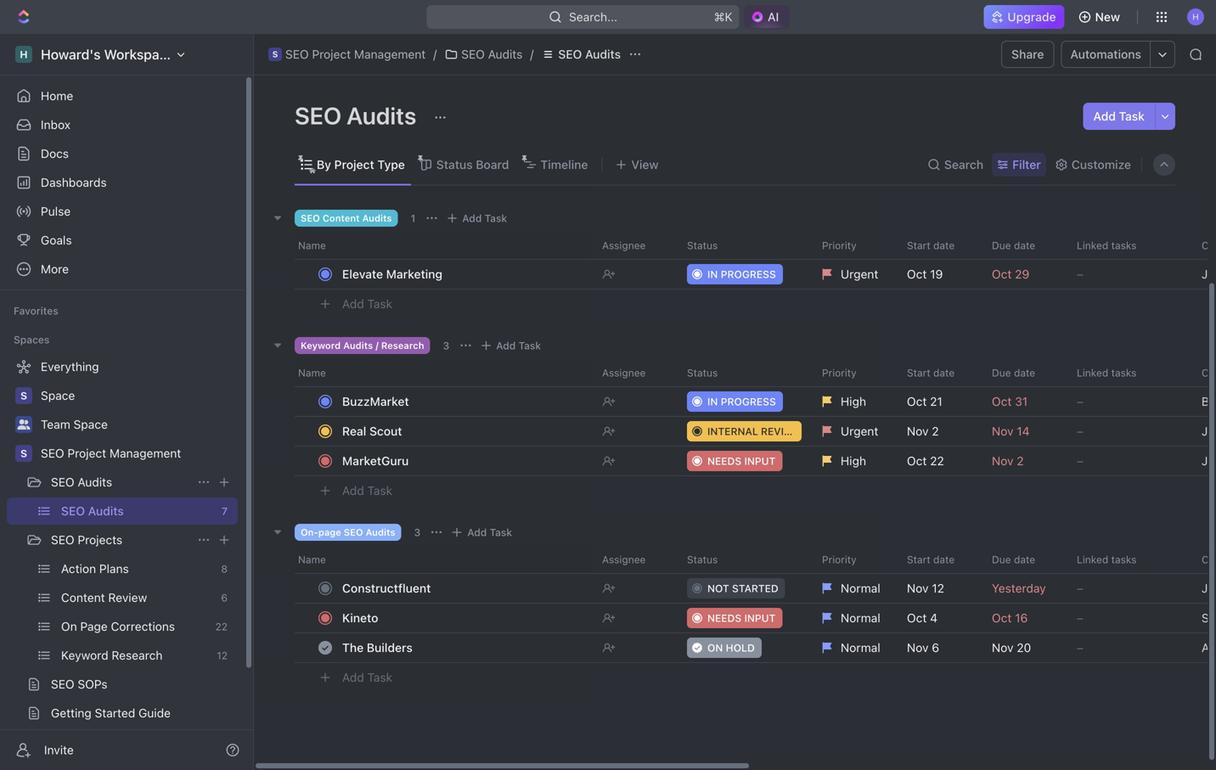 Task type: locate. For each thing, give the bounding box(es) containing it.
due date button
[[982, 232, 1067, 259], [982, 359, 1067, 386], [982, 546, 1067, 573]]

needs input for normal
[[707, 612, 776, 624]]

1 needs from the top
[[707, 455, 741, 467]]

0 vertical spatial needs
[[707, 455, 741, 467]]

2 vertical spatial priority button
[[812, 546, 897, 573]]

1 due date button from the top
[[982, 232, 1067, 259]]

priority
[[822, 239, 857, 251], [822, 367, 857, 379], [822, 554, 857, 566]]

needs for normal
[[707, 612, 741, 624]]

h
[[1192, 12, 1199, 21], [20, 48, 28, 60]]

1 vertical spatial seo project management, , element
[[15, 445, 32, 462]]

2 linked from the top
[[1077, 367, 1108, 379]]

3 up the buzzmarket link
[[443, 340, 449, 352]]

linked tasks for jan
[[1077, 554, 1137, 566]]

1 assignee button from the top
[[592, 232, 677, 259]]

7 – from the top
[[1077, 641, 1084, 655]]

name down keyword audits / research
[[298, 367, 326, 379]]

due date
[[992, 239, 1035, 251], [992, 367, 1035, 379], [992, 554, 1035, 566]]

due date button for normal
[[982, 546, 1067, 573]]

2 vertical spatial due date
[[992, 554, 1035, 566]]

add task button up customize
[[1083, 103, 1155, 130]]

3 for constructfluent
[[414, 526, 421, 538]]

projects
[[78, 533, 122, 547]]

status for keyword audits / research
[[687, 367, 718, 379]]

– button left sam
[[1067, 603, 1191, 633]]

research inside sidebar navigation
[[112, 648, 163, 662]]

1 vertical spatial due date
[[992, 367, 1035, 379]]

1 vertical spatial linked tasks button
[[1067, 359, 1191, 386]]

3 assignee from the top
[[602, 554, 646, 566]]

urgent for jam
[[841, 267, 878, 281]]

2 due date button from the top
[[982, 359, 1067, 386]]

1 needs input from the top
[[707, 455, 776, 467]]

linked tasks button
[[1067, 232, 1191, 259], [1067, 359, 1191, 386], [1067, 546, 1191, 573]]

0 vertical spatial in progress button
[[677, 259, 812, 290]]

urgent for jak
[[841, 424, 878, 438]]

0 vertical spatial input
[[744, 455, 776, 467]]

seo projects link
[[51, 526, 190, 554]]

action
[[61, 562, 96, 576]]

2 normal button from the top
[[812, 603, 897, 633]]

0 vertical spatial urgent
[[841, 267, 878, 281]]

2 – button from the top
[[1067, 386, 1191, 417]]

1 vertical spatial in
[[707, 396, 718, 408]]

0 vertical spatial start
[[907, 239, 930, 251]]

– button left jan
[[1067, 573, 1191, 604]]

clie for jan
[[1202, 554, 1216, 566]]

0 vertical spatial assignee button
[[592, 232, 677, 259]]

0 vertical spatial high button
[[812, 386, 897, 417]]

0 vertical spatial linked
[[1077, 239, 1108, 251]]

search
[[944, 158, 983, 172]]

– button left jak
[[1067, 416, 1191, 447]]

timeline
[[540, 158, 588, 172]]

6 – from the top
[[1077, 611, 1084, 625]]

buzzmarket link
[[338, 389, 588, 414]]

date for the start date dropdown button for normal
[[933, 554, 955, 566]]

5 – from the top
[[1077, 581, 1084, 595]]

elevate
[[342, 267, 383, 281]]

2 in progress from the top
[[707, 396, 776, 408]]

2 linked tasks button from the top
[[1067, 359, 1191, 386]]

normal
[[841, 581, 880, 595], [841, 611, 880, 625], [841, 641, 880, 655]]

1 progress from the top
[[721, 268, 776, 280]]

space link
[[41, 382, 234, 409]]

0 vertical spatial clie
[[1202, 239, 1216, 251]]

3 tasks from the top
[[1111, 554, 1137, 566]]

ai
[[768, 10, 779, 24]]

s
[[272, 49, 278, 59], [20, 390, 27, 402], [20, 448, 27, 459]]

1 horizontal spatial research
[[381, 340, 424, 351]]

0 horizontal spatial /
[[375, 340, 379, 351]]

2 vertical spatial linked
[[1077, 554, 1108, 566]]

3 – from the top
[[1077, 424, 1084, 438]]

started
[[95, 706, 135, 720]]

new
[[1095, 10, 1120, 24]]

1 status button from the top
[[677, 232, 812, 259]]

assignee for buzzmarket
[[602, 367, 646, 379]]

add up the buzzmarket link
[[496, 340, 516, 352]]

3 clie from the top
[[1202, 554, 1216, 566]]

filter button
[[992, 153, 1046, 177]]

4 – button from the top
[[1067, 446, 1191, 476]]

1 vertical spatial clie
[[1202, 367, 1216, 379]]

assignee button for normal
[[592, 546, 677, 573]]

1 horizontal spatial content
[[322, 213, 360, 224]]

h inside dropdown button
[[1192, 12, 1199, 21]]

1
[[411, 212, 415, 224]]

user group image
[[17, 419, 30, 430]]

name down the on-
[[298, 554, 326, 566]]

2 start from the top
[[907, 367, 930, 379]]

3 priority from the top
[[822, 554, 857, 566]]

linked for jan
[[1077, 554, 1108, 566]]

tree
[[7, 353, 238, 770]]

1 vertical spatial content
[[61, 591, 105, 605]]

home
[[41, 89, 73, 103]]

2 vertical spatial clie
[[1202, 554, 1216, 566]]

1 needs input button from the top
[[677, 446, 812, 476]]

linked
[[1077, 239, 1108, 251], [1077, 367, 1108, 379], [1077, 554, 1108, 566]]

0 vertical spatial urgent button
[[812, 259, 897, 290]]

3 start date button from the top
[[897, 546, 982, 573]]

2 – from the top
[[1077, 394, 1084, 408]]

1 – from the top
[[1077, 267, 1084, 281]]

due date for high
[[992, 367, 1035, 379]]

add task button down status board link
[[442, 208, 514, 228]]

seo project management, , element
[[268, 48, 282, 61], [15, 445, 32, 462]]

in progress
[[707, 268, 776, 280], [707, 396, 776, 408]]

progress for urgent
[[721, 268, 776, 280]]

start date button for normal
[[897, 546, 982, 573]]

keyword for keyword research
[[61, 648, 108, 662]]

1 assignee from the top
[[602, 239, 646, 251]]

2 vertical spatial normal
[[841, 641, 880, 655]]

due
[[992, 239, 1011, 251], [992, 367, 1011, 379], [992, 554, 1011, 566]]

0 vertical spatial progress
[[721, 268, 776, 280]]

goals
[[41, 233, 72, 247]]

0 vertical spatial needs input
[[707, 455, 776, 467]]

3 linked from the top
[[1077, 554, 1108, 566]]

2 vertical spatial name button
[[295, 546, 592, 573]]

2 vertical spatial status button
[[677, 546, 812, 573]]

inbox link
[[7, 111, 238, 138]]

name
[[298, 239, 326, 251], [298, 367, 326, 379], [298, 554, 326, 566]]

1 in progress from the top
[[707, 268, 776, 280]]

seo project management link
[[41, 440, 234, 467]]

input down internal review
[[744, 455, 776, 467]]

1 horizontal spatial view
[[631, 158, 659, 172]]

0 vertical spatial high
[[841, 394, 866, 408]]

– button for joh
[[1067, 446, 1191, 476]]

inbox
[[41, 118, 71, 132]]

2 needs input button from the top
[[677, 603, 812, 633]]

guide
[[138, 706, 171, 720]]

0 vertical spatial in
[[707, 268, 718, 280]]

sops
[[78, 677, 107, 691]]

1 vertical spatial needs input button
[[677, 603, 812, 633]]

seo content audits
[[301, 213, 392, 224]]

2 urgent from the top
[[841, 424, 878, 438]]

date for due date 'dropdown button' corresponding to normal
[[1014, 554, 1035, 566]]

jan
[[1202, 581, 1216, 595]]

goals link
[[7, 227, 238, 254]]

1 linked from the top
[[1077, 239, 1108, 251]]

1 vertical spatial view
[[41, 735, 67, 749]]

0 vertical spatial seo project management, , element
[[268, 48, 282, 61]]

2 name button from the top
[[295, 359, 592, 386]]

2 due from the top
[[992, 367, 1011, 379]]

seo audits link
[[440, 44, 527, 65], [537, 44, 625, 65], [51, 469, 190, 496], [61, 498, 215, 525]]

needs down internal
[[707, 455, 741, 467]]

on page corrections
[[61, 619, 175, 633]]

name button up "constructfluent" 'link'
[[295, 546, 592, 573]]

clie up jan
[[1202, 554, 1216, 566]]

clie button up jan
[[1191, 546, 1216, 573]]

view right timeline
[[631, 158, 659, 172]]

automations
[[1070, 47, 1141, 61]]

3 up constructfluent
[[414, 526, 421, 538]]

1 vertical spatial name
[[298, 367, 326, 379]]

1 high button from the top
[[812, 386, 897, 417]]

project inside sidebar navigation
[[67, 446, 106, 460]]

1 vertical spatial assignee
[[602, 367, 646, 379]]

needs input up hold
[[707, 612, 776, 624]]

3 status button from the top
[[677, 546, 812, 573]]

howard's workspace, , element
[[15, 46, 32, 63]]

3 assignee button from the top
[[592, 546, 677, 573]]

1 vertical spatial normal
[[841, 611, 880, 625]]

2 assignee button from the top
[[592, 359, 677, 386]]

audits
[[488, 47, 523, 61], [585, 47, 621, 61], [347, 101, 416, 129], [362, 213, 392, 224], [343, 340, 373, 351], [78, 475, 112, 489], [88, 504, 124, 518], [366, 527, 395, 538]]

3
[[443, 340, 449, 352], [414, 526, 421, 538]]

sidebar navigation
[[0, 34, 257, 770]]

add task down the board
[[462, 212, 507, 224]]

s for space
[[20, 390, 27, 402]]

input for normal
[[744, 612, 776, 624]]

upgrade
[[1007, 10, 1056, 24]]

needs input for high
[[707, 455, 776, 467]]

1 vertical spatial start date button
[[897, 359, 982, 386]]

2 needs from the top
[[707, 612, 741, 624]]

needs input button down internal review
[[677, 446, 812, 476]]

– button left aar
[[1067, 633, 1191, 663]]

2 vertical spatial assignee
[[602, 554, 646, 566]]

3 name from the top
[[298, 554, 326, 566]]

2 urgent button from the top
[[812, 416, 897, 447]]

needs input down internal review dropdown button
[[707, 455, 776, 467]]

high
[[841, 394, 866, 408], [841, 454, 866, 468]]

12
[[217, 650, 228, 662]]

3 due date from the top
[[992, 554, 1035, 566]]

2 vertical spatial start date
[[907, 554, 955, 566]]

2 vertical spatial name
[[298, 554, 326, 566]]

1 vertical spatial s
[[20, 390, 27, 402]]

2 assignee from the top
[[602, 367, 646, 379]]

space right team
[[74, 417, 108, 431]]

2 due date from the top
[[992, 367, 1035, 379]]

3 due date button from the top
[[982, 546, 1067, 573]]

normal for aar
[[841, 641, 880, 655]]

clie up jam
[[1202, 239, 1216, 251]]

not started
[[707, 583, 778, 594]]

0 horizontal spatial keyword
[[61, 648, 108, 662]]

2 needs input from the top
[[707, 612, 776, 624]]

name for constructfluent
[[298, 554, 326, 566]]

5 – button from the top
[[1067, 573, 1191, 604]]

3 linked tasks button from the top
[[1067, 546, 1191, 573]]

0 vertical spatial view
[[631, 158, 659, 172]]

input
[[744, 455, 776, 467], [744, 612, 776, 624]]

date for first due date 'dropdown button'
[[1014, 239, 1035, 251]]

high for joh
[[841, 454, 866, 468]]

0 vertical spatial space
[[41, 388, 75, 403]]

1 vertical spatial linked tasks
[[1077, 367, 1137, 379]]

0 horizontal spatial content
[[61, 591, 105, 605]]

1 normal button from the top
[[812, 573, 897, 604]]

high for ben
[[841, 394, 866, 408]]

0 horizontal spatial seo project management, , element
[[15, 445, 32, 462]]

clie button up jam
[[1191, 232, 1216, 259]]

2 priority button from the top
[[812, 359, 897, 386]]

spaces down favorites
[[14, 334, 50, 346]]

1 vertical spatial h
[[20, 48, 28, 60]]

1 vertical spatial project
[[334, 158, 374, 172]]

3 start from the top
[[907, 554, 930, 566]]

view inside button
[[631, 158, 659, 172]]

view inside sidebar navigation
[[41, 735, 67, 749]]

– for aar
[[1077, 641, 1084, 655]]

pulse link
[[7, 198, 238, 225]]

input down "started"
[[744, 612, 776, 624]]

needs down not at bottom right
[[707, 612, 741, 624]]

tasks for jan
[[1111, 554, 1137, 566]]

name button up elevate marketing link
[[295, 232, 592, 259]]

start date button for high
[[897, 359, 982, 386]]

1 input from the top
[[744, 455, 776, 467]]

0 horizontal spatial research
[[112, 648, 163, 662]]

3 due from the top
[[992, 554, 1011, 566]]

0 vertical spatial management
[[354, 47, 426, 61]]

name button up the buzzmarket link
[[295, 359, 592, 386]]

– for ben
[[1077, 394, 1084, 408]]

needs input button down not started
[[677, 603, 812, 633]]

name down "seo content audits" on the top left
[[298, 239, 326, 251]]

1 vertical spatial priority button
[[812, 359, 897, 386]]

1 vertical spatial urgent button
[[812, 416, 897, 447]]

date
[[933, 239, 955, 251], [1014, 239, 1035, 251], [933, 367, 955, 379], [1014, 367, 1035, 379], [933, 554, 955, 566], [1014, 554, 1035, 566]]

research up buzzmarket
[[381, 340, 424, 351]]

clie for ben
[[1202, 367, 1216, 379]]

more button
[[7, 256, 238, 283]]

2 vertical spatial due date button
[[982, 546, 1067, 573]]

2 vertical spatial clie button
[[1191, 546, 1216, 573]]

1 vertical spatial due
[[992, 367, 1011, 379]]

2 start date button from the top
[[897, 359, 982, 386]]

1 high from the top
[[841, 394, 866, 408]]

plans
[[99, 562, 129, 576]]

1 urgent button from the top
[[812, 259, 897, 290]]

3 normal from the top
[[841, 641, 880, 655]]

internal
[[707, 425, 758, 437]]

1 vertical spatial due date button
[[982, 359, 1067, 386]]

1 – button from the top
[[1067, 259, 1191, 290]]

tree containing everything
[[7, 353, 238, 770]]

in progress button for high
[[677, 386, 812, 417]]

content down the action
[[61, 591, 105, 605]]

0 vertical spatial keyword
[[301, 340, 341, 351]]

22
[[215, 621, 228, 633]]

–
[[1077, 267, 1084, 281], [1077, 394, 1084, 408], [1077, 424, 1084, 438], [1077, 454, 1084, 468], [1077, 581, 1084, 595], [1077, 611, 1084, 625], [1077, 641, 1084, 655]]

0 vertical spatial due date button
[[982, 232, 1067, 259]]

space up team
[[41, 388, 75, 403]]

keyword inside sidebar navigation
[[61, 648, 108, 662]]

2 name from the top
[[298, 367, 326, 379]]

2 vertical spatial start date button
[[897, 546, 982, 573]]

ben
[[1202, 394, 1216, 408]]

project for by project type
[[334, 158, 374, 172]]

– for sam
[[1077, 611, 1084, 625]]

0 horizontal spatial 3
[[414, 526, 421, 538]]

in for urgent
[[707, 268, 718, 280]]

team space link
[[41, 411, 234, 438]]

1 tasks from the top
[[1111, 239, 1137, 251]]

jam
[[1202, 267, 1216, 281]]

add task down the builders
[[342, 671, 392, 685]]

1 horizontal spatial management
[[354, 47, 426, 61]]

dashboards
[[41, 175, 107, 189]]

not started button
[[677, 573, 812, 604]]

assignee button for high
[[592, 359, 677, 386]]

2 high button from the top
[[812, 446, 897, 476]]

1 vertical spatial keyword
[[61, 648, 108, 662]]

0 vertical spatial in progress
[[707, 268, 776, 280]]

content down by on the left top of page
[[322, 213, 360, 224]]

view for view all spaces
[[41, 735, 67, 749]]

add task up the buzzmarket link
[[496, 340, 541, 352]]

2 status button from the top
[[677, 359, 812, 386]]

clie up ben
[[1202, 367, 1216, 379]]

2 priority from the top
[[822, 367, 857, 379]]

1 horizontal spatial seo project management, , element
[[268, 48, 282, 61]]

content review
[[61, 591, 147, 605]]

on hold
[[707, 642, 755, 654]]

1 vertical spatial in progress button
[[677, 386, 812, 417]]

1 name button from the top
[[295, 232, 592, 259]]

2 linked tasks from the top
[[1077, 367, 1137, 379]]

0 vertical spatial priority
[[822, 239, 857, 251]]

1 vertical spatial input
[[744, 612, 776, 624]]

1 start from the top
[[907, 239, 930, 251]]

– button left joh
[[1067, 446, 1191, 476]]

3 priority button from the top
[[812, 546, 897, 573]]

– button left jam
[[1067, 259, 1191, 290]]

6 – button from the top
[[1067, 603, 1191, 633]]

2 progress from the top
[[721, 396, 776, 408]]

2 in from the top
[[707, 396, 718, 408]]

action plans link
[[61, 555, 214, 583]]

internal review
[[707, 425, 800, 437]]

spaces
[[14, 334, 50, 346], [86, 735, 126, 749]]

0 vertical spatial assignee
[[602, 239, 646, 251]]

0 vertical spatial due
[[992, 239, 1011, 251]]

2 clie button from the top
[[1191, 359, 1216, 386]]

view left all
[[41, 735, 67, 749]]

2 vertical spatial tasks
[[1111, 554, 1137, 566]]

howard's
[[41, 46, 101, 62]]

marketguru link
[[338, 449, 588, 473]]

4 – from the top
[[1077, 454, 1084, 468]]

3 normal button from the top
[[812, 633, 897, 663]]

1 normal from the top
[[841, 581, 880, 595]]

due for normal
[[992, 554, 1011, 566]]

add up customize
[[1093, 109, 1116, 123]]

clie button
[[1191, 232, 1216, 259], [1191, 359, 1216, 386], [1191, 546, 1216, 573]]

3 – button from the top
[[1067, 416, 1191, 447]]

s for seo project management
[[20, 448, 27, 459]]

view
[[631, 158, 659, 172], [41, 735, 67, 749]]

0 vertical spatial start date button
[[897, 232, 982, 259]]

review
[[108, 591, 147, 605]]

3 linked tasks from the top
[[1077, 554, 1137, 566]]

priority for high
[[822, 367, 857, 379]]

start date for normal
[[907, 554, 955, 566]]

add task button up "constructfluent" 'link'
[[447, 522, 519, 543]]

status board link
[[433, 153, 509, 177]]

seo projects
[[51, 533, 122, 547]]

h inside sidebar navigation
[[20, 48, 28, 60]]

clie button up ben
[[1191, 359, 1216, 386]]

0 vertical spatial research
[[381, 340, 424, 351]]

1 urgent from the top
[[841, 267, 878, 281]]

2 tasks from the top
[[1111, 367, 1137, 379]]

6
[[221, 592, 228, 604]]

2 vertical spatial assignee button
[[592, 546, 677, 573]]

elevate marketing
[[342, 267, 442, 281]]

3 start date from the top
[[907, 554, 955, 566]]

everything
[[41, 360, 99, 374]]

– button left ben
[[1067, 386, 1191, 417]]

0 vertical spatial start date
[[907, 239, 955, 251]]

priority button for normal
[[812, 546, 897, 573]]

2 vertical spatial project
[[67, 446, 106, 460]]

2 vertical spatial start
[[907, 554, 930, 566]]

– for jan
[[1077, 581, 1084, 595]]

add
[[1093, 109, 1116, 123], [462, 212, 482, 224], [342, 297, 364, 311], [496, 340, 516, 352], [342, 484, 364, 498], [467, 526, 487, 538], [342, 671, 364, 685]]

2 in progress button from the top
[[677, 386, 812, 417]]

add task button down elevate
[[335, 294, 399, 314]]

type
[[377, 158, 405, 172]]

assignee
[[602, 239, 646, 251], [602, 367, 646, 379], [602, 554, 646, 566]]

2 normal from the top
[[841, 611, 880, 625]]

clie button for jan
[[1191, 546, 1216, 573]]

1 due from the top
[[992, 239, 1011, 251]]

0 vertical spatial tasks
[[1111, 239, 1137, 251]]

0 vertical spatial priority button
[[812, 232, 897, 259]]

normal for jan
[[841, 581, 880, 595]]

research
[[381, 340, 424, 351], [112, 648, 163, 662]]

add up "constructfluent" 'link'
[[467, 526, 487, 538]]

0 horizontal spatial spaces
[[14, 334, 50, 346]]

normal button for aar
[[812, 633, 897, 663]]

progress for high
[[721, 396, 776, 408]]

timeline link
[[537, 153, 588, 177]]

– for jam
[[1077, 267, 1084, 281]]

1 vertical spatial research
[[112, 648, 163, 662]]

0 vertical spatial h
[[1192, 12, 1199, 21]]

1 in progress button from the top
[[677, 259, 812, 290]]

– button for jam
[[1067, 259, 1191, 290]]

seo project management
[[41, 446, 181, 460]]

spaces down getting started guide
[[86, 735, 126, 749]]

1 vertical spatial high
[[841, 454, 866, 468]]

0 vertical spatial due date
[[992, 239, 1035, 251]]

research down on page corrections link
[[112, 648, 163, 662]]

project for seo project management
[[67, 446, 106, 460]]

2 vertical spatial linked tasks
[[1077, 554, 1137, 566]]

1 priority from the top
[[822, 239, 857, 251]]

0 vertical spatial 3
[[443, 340, 449, 352]]

1 horizontal spatial spaces
[[86, 735, 126, 749]]

1 vertical spatial start date
[[907, 367, 955, 379]]

7 – button from the top
[[1067, 633, 1191, 663]]

joh
[[1202, 454, 1216, 468]]

status board
[[436, 158, 509, 172]]

add down marketguru
[[342, 484, 364, 498]]

0 horizontal spatial view
[[41, 735, 67, 749]]

3 name button from the top
[[295, 546, 592, 573]]

1 vertical spatial high button
[[812, 446, 897, 476]]

1 vertical spatial status button
[[677, 359, 812, 386]]

2 clie from the top
[[1202, 367, 1216, 379]]

7
[[222, 505, 228, 517]]

1 in from the top
[[707, 268, 718, 280]]

review
[[761, 425, 800, 437]]

0 vertical spatial clie button
[[1191, 232, 1216, 259]]

1 horizontal spatial 3
[[443, 340, 449, 352]]

keyword research link
[[61, 642, 210, 669]]

add down the
[[342, 671, 364, 685]]

urgent button for jak
[[812, 416, 897, 447]]

– button for aar
[[1067, 633, 1191, 663]]

1 vertical spatial assignee button
[[592, 359, 677, 386]]

3 clie button from the top
[[1191, 546, 1216, 573]]

2 start date from the top
[[907, 367, 955, 379]]

in progress button
[[677, 259, 812, 290], [677, 386, 812, 417]]

2 input from the top
[[744, 612, 776, 624]]



Task type: vqa. For each thing, say whether or not it's contained in the screenshot.


Task type: describe. For each thing, give the bounding box(es) containing it.
name for buzzmarket
[[298, 367, 326, 379]]

needs input button for normal
[[677, 603, 812, 633]]

– for jak
[[1077, 424, 1084, 438]]

– button for ben
[[1067, 386, 1191, 417]]

1 start date button from the top
[[897, 232, 982, 259]]

elevate marketing link
[[338, 262, 588, 287]]

1 priority button from the top
[[812, 232, 897, 259]]

share button
[[1001, 41, 1054, 68]]

add task button down marketguru
[[335, 481, 399, 501]]

add task up customize
[[1093, 109, 1145, 123]]

the builders
[[342, 641, 413, 655]]

keyword for keyword audits / research
[[301, 340, 341, 351]]

docs
[[41, 146, 69, 160]]

view for view
[[631, 158, 659, 172]]

date for first the start date dropdown button from the top of the page
[[933, 239, 955, 251]]

started
[[732, 583, 778, 594]]

getting
[[51, 706, 91, 720]]

content review link
[[61, 584, 214, 611]]

8
[[221, 563, 228, 575]]

tree inside sidebar navigation
[[7, 353, 238, 770]]

0 vertical spatial content
[[322, 213, 360, 224]]

new button
[[1071, 3, 1130, 31]]

kineto
[[342, 611, 378, 625]]

0 vertical spatial spaces
[[14, 334, 50, 346]]

the builders link
[[338, 636, 588, 660]]

team space
[[41, 417, 108, 431]]

status button for normal
[[677, 546, 812, 573]]

status for seo content audits
[[687, 239, 718, 251]]

on-
[[301, 527, 318, 538]]

everything link
[[7, 353, 234, 380]]

linked tasks for ben
[[1077, 367, 1137, 379]]

getting started guide
[[51, 706, 171, 720]]

real scout link
[[338, 419, 588, 444]]

pulse
[[41, 204, 71, 218]]

home link
[[7, 82, 238, 110]]

sam
[[1202, 611, 1216, 625]]

ben button
[[1191, 386, 1216, 417]]

assignee for constructfluent
[[602, 554, 646, 566]]

customize button
[[1049, 153, 1136, 177]]

status for on-page seo audits
[[687, 554, 718, 566]]

view all spaces link
[[7, 729, 234, 756]]

view button
[[609, 153, 664, 177]]

– for joh
[[1077, 454, 1084, 468]]

corrections
[[111, 619, 175, 633]]

aar
[[1202, 641, 1216, 655]]

on
[[61, 619, 77, 633]]

ai button
[[744, 5, 789, 29]]

– button for jan
[[1067, 573, 1191, 604]]

dashboards link
[[7, 169, 238, 196]]

upgrade link
[[984, 5, 1065, 29]]

page
[[318, 527, 341, 538]]

start for normal
[[907, 554, 930, 566]]

search...
[[569, 10, 618, 24]]

normal button for sam
[[812, 603, 897, 633]]

team
[[41, 417, 70, 431]]

clie button for ben
[[1191, 359, 1216, 386]]

1 clie from the top
[[1202, 239, 1216, 251]]

page
[[80, 619, 108, 633]]

marketguru
[[342, 454, 409, 468]]

status inside status board link
[[436, 158, 473, 172]]

jak button
[[1191, 416, 1216, 447]]

1 linked tasks from the top
[[1077, 239, 1137, 251]]

needs input button for high
[[677, 446, 812, 476]]

status button for high
[[677, 359, 812, 386]]

1 name from the top
[[298, 239, 326, 251]]

date for the start date dropdown button associated with high
[[933, 367, 955, 379]]

add down status board link
[[462, 212, 482, 224]]

needs for high
[[707, 455, 741, 467]]

in progress for high
[[707, 396, 776, 408]]

input for high
[[744, 455, 776, 467]]

filter
[[1012, 158, 1041, 172]]

invite
[[44, 743, 74, 757]]

constructfluent
[[342, 581, 431, 595]]

tasks for ben
[[1111, 367, 1137, 379]]

hold
[[726, 642, 755, 654]]

more
[[41, 262, 69, 276]]

add task button down the builders
[[335, 667, 399, 688]]

seo sops link
[[51, 671, 234, 698]]

jan button
[[1191, 573, 1216, 604]]

1 start date from the top
[[907, 239, 955, 251]]

add task up "constructfluent" 'link'
[[467, 526, 512, 538]]

h button
[[1182, 3, 1209, 31]]

due date button for high
[[982, 359, 1067, 386]]

marketing
[[386, 267, 442, 281]]

view button
[[609, 145, 664, 185]]

urgent button for jam
[[812, 259, 897, 290]]

share
[[1011, 47, 1044, 61]]

start date for high
[[907, 367, 955, 379]]

real
[[342, 424, 366, 438]]

management inside sidebar navigation
[[109, 446, 181, 460]]

linked tasks button for ben
[[1067, 359, 1191, 386]]

docs link
[[7, 140, 238, 167]]

1 horizontal spatial /
[[433, 47, 437, 61]]

name button for buzzmarket
[[295, 359, 592, 386]]

constructfluent link
[[338, 576, 588, 601]]

add task down elevate
[[342, 297, 392, 311]]

2 horizontal spatial /
[[530, 47, 534, 61]]

due for high
[[992, 367, 1011, 379]]

aar button
[[1191, 633, 1216, 663]]

favorites button
[[7, 301, 65, 321]]

on-page seo audits
[[301, 527, 395, 538]]

name button for constructfluent
[[295, 546, 592, 573]]

1 clie button from the top
[[1191, 232, 1216, 259]]

board
[[476, 158, 509, 172]]

customize
[[1072, 158, 1131, 172]]

sam button
[[1191, 603, 1216, 633]]

add down elevate
[[342, 297, 364, 311]]

normal for sam
[[841, 611, 880, 625]]

normal button for jan
[[812, 573, 897, 604]]

⌘k
[[714, 10, 733, 24]]

not
[[707, 583, 729, 594]]

high button for ben
[[812, 386, 897, 417]]

– button for jak
[[1067, 416, 1191, 447]]

keyword research
[[61, 648, 163, 662]]

1 linked tasks button from the top
[[1067, 232, 1191, 259]]

1 vertical spatial space
[[74, 417, 108, 431]]

seo project management, , element inside sidebar navigation
[[15, 445, 32, 462]]

space, , element
[[15, 387, 32, 404]]

in progress for urgent
[[707, 268, 776, 280]]

s inside s seo project management /
[[272, 49, 278, 59]]

add task down marketguru
[[342, 484, 392, 498]]

high button for joh
[[812, 446, 897, 476]]

due date for normal
[[992, 554, 1035, 566]]

the
[[342, 641, 364, 655]]

date for due date 'dropdown button' for high
[[1014, 367, 1035, 379]]

add task button up the buzzmarket link
[[476, 335, 548, 356]]

on
[[707, 642, 723, 654]]

getting started guide link
[[51, 700, 234, 727]]

1 due date from the top
[[992, 239, 1035, 251]]

– button for sam
[[1067, 603, 1191, 633]]

content inside content review link
[[61, 591, 105, 605]]

start for high
[[907, 367, 930, 379]]

priority button for high
[[812, 359, 897, 386]]

priority for normal
[[822, 554, 857, 566]]

internal review button
[[677, 416, 812, 447]]

linked tasks button for jan
[[1067, 546, 1191, 573]]

0 vertical spatial project
[[312, 47, 351, 61]]

scout
[[369, 424, 402, 438]]

howard's workspace
[[41, 46, 174, 62]]

kineto link
[[338, 606, 588, 631]]

by project type link
[[313, 153, 405, 177]]

joh button
[[1191, 446, 1216, 476]]

in for high
[[707, 396, 718, 408]]

in progress button for urgent
[[677, 259, 812, 290]]

buzzmarket
[[342, 394, 409, 408]]

by project type
[[317, 158, 405, 172]]

3 for buzzmarket
[[443, 340, 449, 352]]

linked for ben
[[1077, 367, 1108, 379]]

keyword audits / research
[[301, 340, 424, 351]]

automations button
[[1062, 42, 1150, 67]]



